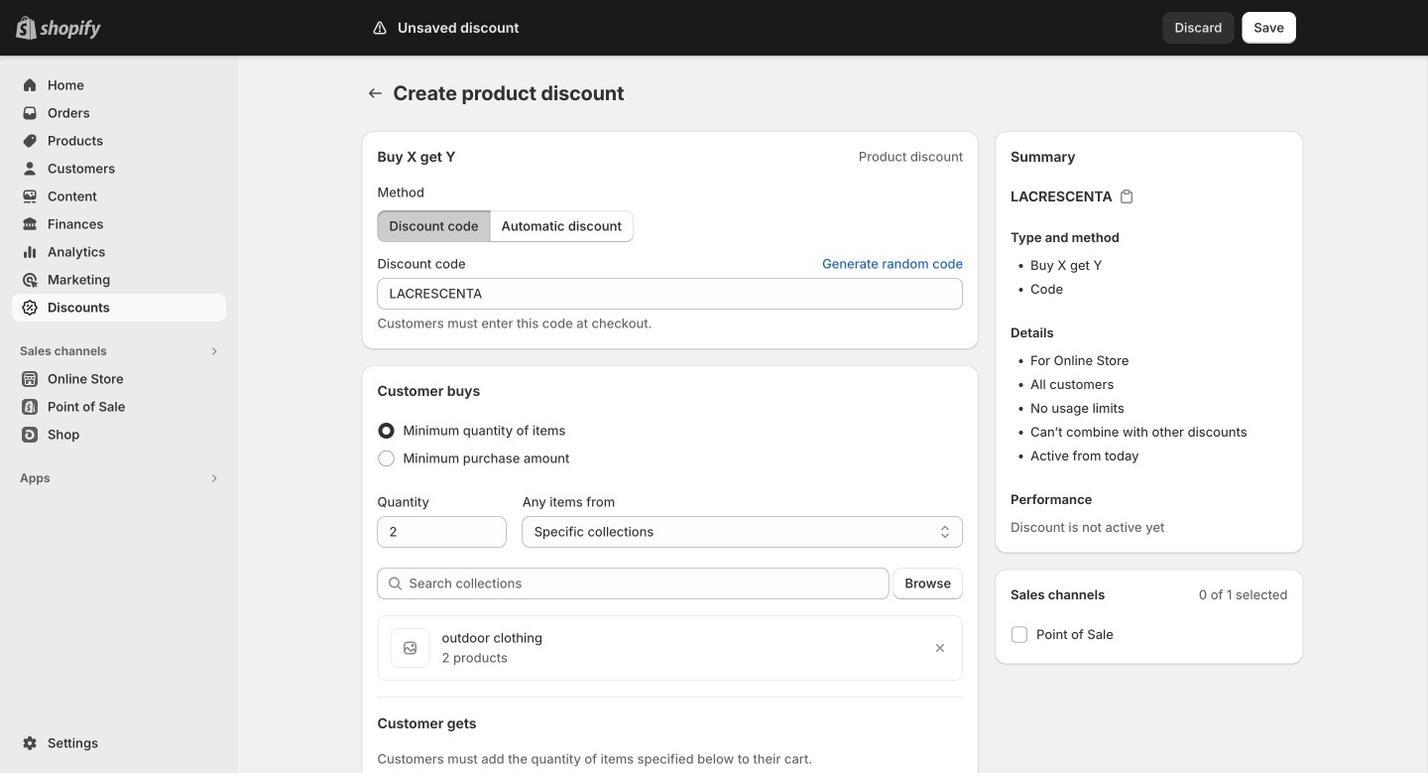 Task type: locate. For each thing, give the bounding box(es) containing it.
None text field
[[378, 278, 964, 310], [378, 516, 507, 548], [378, 278, 964, 310], [378, 516, 507, 548]]



Task type: describe. For each thing, give the bounding box(es) containing it.
Search collections text field
[[409, 568, 890, 599]]

shopify image
[[40, 20, 101, 39]]



Task type: vqa. For each thing, say whether or not it's contained in the screenshot.
Shopify Image
yes



